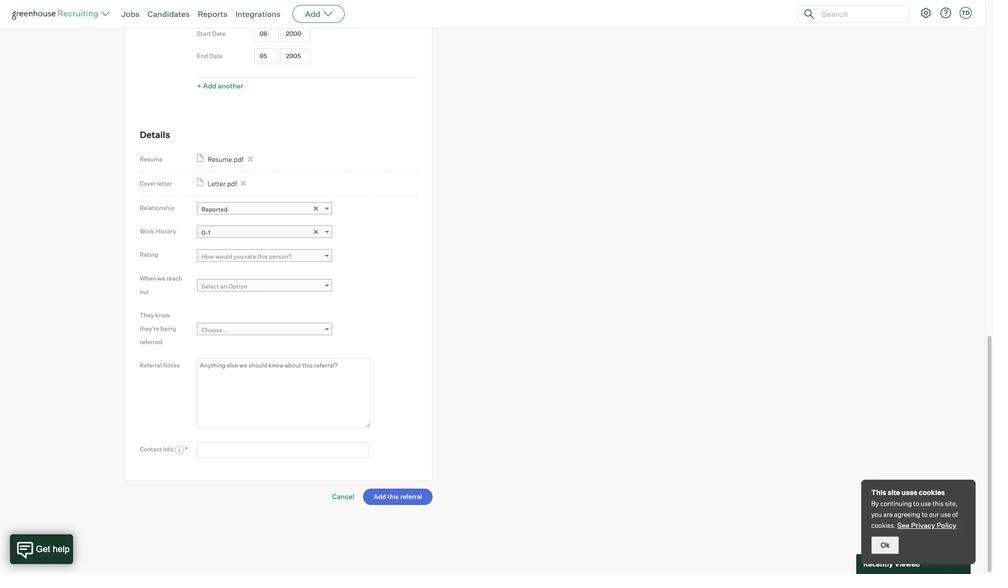 Task type: describe. For each thing, give the bounding box(es) containing it.
out
[[140, 288, 149, 296]]

+ add another
[[197, 82, 243, 90]]

see privacy policy link
[[897, 522, 956, 530]]

choose... link
[[197, 323, 332, 338]]

work history
[[140, 228, 176, 235]]

recently
[[863, 561, 893, 569]]

would
[[215, 253, 232, 260]]

our
[[929, 511, 939, 519]]

Referral Notes text field
[[197, 359, 371, 429]]

option
[[228, 283, 247, 291]]

privacy
[[911, 522, 935, 530]]

we
[[157, 275, 165, 282]]

site
[[888, 489, 900, 497]]

cookies
[[919, 489, 945, 497]]

0-1 link
[[197, 226, 332, 240]]

candidates
[[147, 9, 190, 19]]

candidates link
[[147, 9, 190, 19]]

cover letter
[[140, 180, 172, 187]]

0-
[[201, 229, 208, 237]]

uses
[[902, 489, 917, 497]]

referred
[[140, 339, 162, 346]]

they're
[[140, 325, 159, 333]]

see privacy policy
[[897, 522, 956, 530]]

*
[[185, 446, 188, 453]]

referral
[[140, 362, 162, 369]]

this site uses cookies
[[871, 489, 945, 497]]

recently viewed
[[863, 561, 920, 569]]

notes
[[163, 362, 180, 369]]

referral notes
[[140, 362, 180, 369]]

integrations link
[[235, 9, 281, 19]]

yyyy text field for start date
[[280, 26, 310, 42]]

date for end date
[[209, 52, 223, 60]]

policy
[[937, 522, 956, 530]]

resume
[[140, 156, 163, 163]]

mm text field for end date
[[254, 48, 279, 64]]

ok
[[881, 542, 890, 550]]

start
[[197, 30, 211, 38]]

1 vertical spatial use
[[940, 511, 951, 519]]

add button
[[292, 5, 345, 23]]

letter.pdf
[[208, 180, 237, 188]]

add inside popup button
[[305, 9, 320, 19]]

+
[[197, 82, 202, 90]]

are
[[883, 511, 893, 519]]

cancel link
[[332, 493, 354, 501]]

jobs
[[121, 9, 139, 19]]

0-1
[[201, 229, 210, 237]]

by continuing to use this site, you are agreeing to our use of cookies.
[[871, 500, 958, 530]]

agreeing
[[894, 511, 920, 519]]

work
[[140, 228, 154, 235]]

resume.pdf
[[208, 156, 243, 164]]

reach
[[166, 275, 182, 282]]

td
[[962, 9, 970, 16]]

when
[[140, 275, 156, 282]]

end
[[197, 52, 208, 60]]



Task type: locate. For each thing, give the bounding box(es) containing it.
of
[[952, 511, 958, 519]]

info
[[163, 446, 174, 453]]

this inside by continuing to use this site, you are agreeing to our use of cookies.
[[933, 500, 944, 508]]

1 mm text field from the top
[[254, 26, 279, 42]]

this right rate at the left top
[[257, 253, 268, 260]]

reported
[[201, 206, 228, 213]]

add right engineering
[[305, 9, 320, 19]]

1 horizontal spatial you
[[871, 511, 882, 519]]

viewed
[[895, 561, 920, 569]]

this
[[257, 253, 268, 260], [933, 500, 944, 508]]

mm text field down integrations
[[254, 26, 279, 42]]

2 mm text field from the top
[[254, 48, 279, 64]]

0 horizontal spatial add
[[203, 82, 217, 90]]

2 yyyy text field from the top
[[280, 48, 310, 64]]

how would you rate this person? link
[[197, 249, 332, 264]]

0 vertical spatial yyyy text field
[[280, 26, 310, 42]]

0 horizontal spatial to
[[913, 500, 919, 508]]

being
[[160, 325, 176, 333]]

this for use
[[933, 500, 944, 508]]

cover
[[140, 180, 156, 187]]

you
[[233, 253, 244, 260], [871, 511, 882, 519]]

0 vertical spatial to
[[913, 500, 919, 508]]

an
[[220, 283, 227, 291]]

0 vertical spatial this
[[257, 253, 268, 260]]

jobs link
[[121, 9, 139, 19]]

this for rate
[[257, 253, 268, 260]]

education element
[[197, 0, 417, 93]]

see
[[897, 522, 910, 530]]

this up our
[[933, 500, 944, 508]]

this
[[871, 489, 886, 497]]

greenhouse recruiting image
[[12, 8, 101, 20]]

use
[[921, 500, 931, 508], [940, 511, 951, 519]]

+ add another link
[[197, 82, 243, 90]]

select an option
[[201, 283, 247, 291]]

you inside by continuing to use this site, you are agreeing to our use of cookies.
[[871, 511, 882, 519]]

1 horizontal spatial add
[[305, 9, 320, 19]]

date
[[212, 30, 226, 38], [209, 52, 223, 60]]

yyyy text field down engineering
[[280, 26, 310, 42]]

engineering
[[259, 8, 292, 16]]

mm text field down integrations link
[[254, 48, 279, 64]]

another
[[218, 82, 243, 90]]

1 vertical spatial date
[[209, 52, 223, 60]]

1 vertical spatial you
[[871, 511, 882, 519]]

to
[[913, 500, 919, 508], [922, 511, 928, 519]]

YYYY text field
[[280, 26, 310, 42], [280, 48, 310, 64]]

to down uses
[[913, 500, 919, 508]]

None file field
[[12, 525, 138, 536], [0, 538, 126, 548], [12, 525, 138, 536], [0, 538, 126, 548]]

you left rate at the left top
[[233, 253, 244, 260]]

0 vertical spatial you
[[233, 253, 244, 260]]

configure image
[[920, 7, 932, 19]]

site,
[[945, 500, 958, 508]]

discipline
[[197, 8, 224, 15]]

1 vertical spatial this
[[933, 500, 944, 508]]

integrations
[[235, 9, 281, 19]]

start date
[[197, 30, 226, 38]]

contact info
[[140, 446, 175, 453]]

0 vertical spatial use
[[921, 500, 931, 508]]

0 horizontal spatial you
[[233, 253, 244, 260]]

td button
[[960, 7, 972, 19]]

1 horizontal spatial use
[[940, 511, 951, 519]]

None text field
[[197, 443, 368, 459]]

1 vertical spatial add
[[203, 82, 217, 90]]

yyyy text field down add popup button
[[280, 48, 310, 64]]

relationship
[[140, 204, 175, 212]]

rating
[[140, 251, 158, 259]]

they
[[140, 312, 154, 319]]

1 vertical spatial to
[[922, 511, 928, 519]]

ok button
[[871, 537, 899, 555]]

person?
[[269, 253, 292, 260]]

when we reach out
[[140, 275, 182, 296]]

td button
[[958, 5, 974, 21]]

None submit
[[363, 489, 433, 506]]

date for start date
[[212, 30, 226, 38]]

select
[[201, 283, 219, 291]]

add right +
[[203, 82, 217, 90]]

reports link
[[198, 9, 227, 19]]

know
[[155, 312, 170, 319]]

end date
[[197, 52, 223, 60]]

select an option link
[[197, 280, 332, 294]]

how
[[201, 253, 214, 260]]

details
[[140, 130, 170, 140]]

date right the start
[[212, 30, 226, 38]]

0 vertical spatial date
[[212, 30, 226, 38]]

you down "by"
[[871, 511, 882, 519]]

MM text field
[[254, 26, 279, 42], [254, 48, 279, 64]]

how would you rate this person?
[[201, 253, 292, 260]]

reported link
[[197, 203, 332, 217]]

yyyy text field for end date
[[280, 48, 310, 64]]

engineering link
[[254, 5, 389, 19]]

they know they're being referred
[[140, 312, 176, 346]]

cancel
[[332, 493, 354, 501]]

0 vertical spatial mm text field
[[254, 26, 279, 42]]

use down cookies at the right of page
[[921, 500, 931, 508]]

mm text field for start date
[[254, 26, 279, 42]]

add inside education "element"
[[203, 82, 217, 90]]

choose...
[[201, 327, 228, 334]]

to left our
[[922, 511, 928, 519]]

cookies.
[[871, 522, 896, 530]]

1 vertical spatial mm text field
[[254, 48, 279, 64]]

1 vertical spatial yyyy text field
[[280, 48, 310, 64]]

0 vertical spatial add
[[305, 9, 320, 19]]

add
[[305, 9, 320, 19], [203, 82, 217, 90]]

contact
[[140, 446, 162, 453]]

continuing
[[880, 500, 912, 508]]

0 horizontal spatial use
[[921, 500, 931, 508]]

history
[[156, 228, 176, 235]]

Search text field
[[819, 7, 900, 21]]

letter
[[157, 180, 172, 187]]

reports
[[198, 9, 227, 19]]

1 yyyy text field from the top
[[280, 26, 310, 42]]

date right 'end'
[[209, 52, 223, 60]]

rate
[[245, 253, 256, 260]]

by
[[871, 500, 879, 508]]

1 horizontal spatial this
[[933, 500, 944, 508]]

1
[[208, 229, 210, 237]]

use left of
[[940, 511, 951, 519]]

0 horizontal spatial this
[[257, 253, 268, 260]]

1 horizontal spatial to
[[922, 511, 928, 519]]



Task type: vqa. For each thing, say whether or not it's contained in the screenshot.
1st create one! link from the bottom of the page
no



